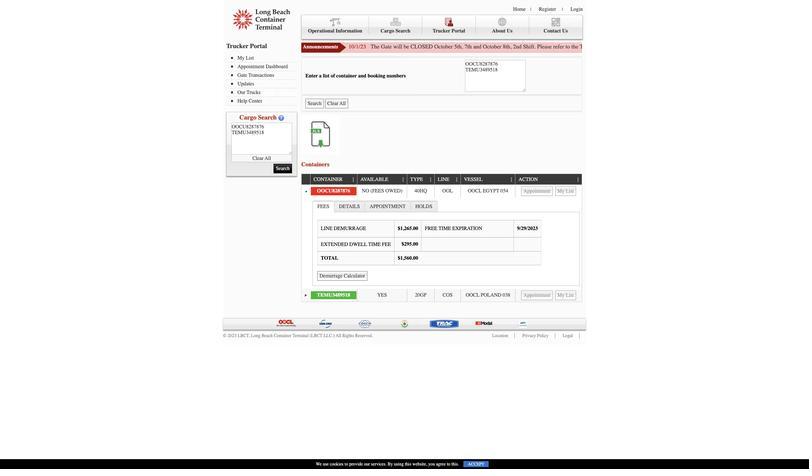 Task type: vqa. For each thing, say whether or not it's contained in the screenshot.
bottom Welcome
no



Task type: locate. For each thing, give the bounding box(es) containing it.
1 vertical spatial cargo
[[239, 114, 257, 121]]

portal up 5th,
[[452, 28, 465, 34]]

3 row from the top
[[302, 289, 582, 302]]

cargo search
[[381, 28, 411, 34], [239, 114, 277, 121]]

edit column settings image left type
[[401, 177, 406, 183]]

tab list
[[311, 199, 581, 288]]

cargo search down center
[[239, 114, 277, 121]]

search up be
[[396, 28, 411, 34]]

announcements
[[303, 44, 338, 50]]

oocl down 'vessel'
[[468, 188, 482, 194]]

contact us
[[544, 28, 568, 34]]

1 edit column settings image from the left
[[351, 177, 356, 183]]

0 horizontal spatial gate
[[238, 72, 247, 78]]

oocl egypt 054
[[468, 188, 508, 194]]

0 horizontal spatial trucker portal
[[226, 42, 267, 50]]

1 horizontal spatial trucker portal
[[433, 28, 465, 34]]

extended dwell time fee
[[321, 242, 391, 248]]

0 horizontal spatial october
[[434, 43, 453, 50]]

holds
[[416, 204, 433, 210]]

us right contact in the top of the page
[[562, 28, 568, 34]]

None button
[[325, 99, 348, 109], [521, 187, 553, 196], [555, 187, 576, 196], [317, 272, 367, 281], [521, 291, 553, 301], [555, 291, 576, 301], [325, 99, 348, 109], [521, 187, 553, 196], [555, 187, 576, 196], [317, 272, 367, 281], [521, 291, 553, 301], [555, 291, 576, 301]]

enter
[[306, 73, 318, 79]]

legal
[[563, 334, 573, 339]]

2nd
[[513, 43, 522, 50]]

login link
[[571, 6, 583, 12]]

updates
[[238, 81, 254, 87]]

0 vertical spatial trucker
[[433, 28, 451, 34]]

by
[[388, 462, 393, 468]]

0 vertical spatial all
[[265, 156, 271, 161]]

edit column settings image inside available column header
[[401, 177, 406, 183]]

0 vertical spatial cargo search
[[381, 28, 411, 34]]

temu3489518 cell
[[310, 289, 357, 302]]

expiration
[[452, 226, 483, 232]]

cargo search up will on the top of page
[[381, 28, 411, 34]]

1 horizontal spatial trucker
[[433, 28, 451, 34]]

edit column settings image inside 'type' column header
[[428, 177, 434, 183]]

booking
[[368, 73, 385, 79]]

egypt
[[483, 188, 499, 194]]

gate up updates
[[238, 72, 247, 78]]

0 horizontal spatial us
[[507, 28, 513, 34]]

1 cell from the top
[[515, 185, 582, 198]]

0 vertical spatial menu bar
[[301, 15, 583, 39]]

register link
[[539, 6, 556, 12]]

1 vertical spatial and
[[358, 73, 367, 79]]

search down help center link
[[258, 114, 277, 121]]

1 horizontal spatial cargo
[[381, 28, 394, 34]]

0 horizontal spatial edit column settings image
[[351, 177, 356, 183]]

trucker up the my
[[226, 42, 249, 50]]

action link
[[519, 174, 541, 185]]

20gp
[[415, 293, 427, 298]]

my list link
[[231, 55, 297, 61]]

row containing oocu8287876
[[302, 185, 582, 198]]

1 vertical spatial portal
[[250, 42, 267, 50]]

1 horizontal spatial edit column settings image
[[401, 177, 406, 183]]

time left fee
[[368, 242, 381, 248]]

week.
[[715, 43, 729, 50]]

appointment
[[370, 204, 406, 210]]

all right clear
[[265, 156, 271, 161]]

0 horizontal spatial and
[[358, 73, 367, 79]]

2 row from the top
[[302, 185, 582, 198]]

1 horizontal spatial line
[[438, 177, 450, 183]]

3 edit column settings image from the left
[[455, 177, 460, 183]]

website,
[[413, 462, 427, 468]]

appointment dashboard link
[[231, 64, 297, 70]]

rights
[[342, 334, 354, 339]]

web
[[623, 43, 632, 50]]

edit column settings image inside action column header
[[576, 177, 581, 183]]

no
[[362, 188, 369, 194]]

edit column settings image for available
[[401, 177, 406, 183]]

trucker portal up 'list'
[[226, 42, 267, 50]]

the left truck
[[572, 43, 579, 50]]

this.
[[452, 462, 459, 468]]

1 horizontal spatial cargo search
[[381, 28, 411, 34]]

0 vertical spatial oocl
[[468, 188, 482, 194]]

of
[[331, 73, 335, 79]]

1 horizontal spatial the
[[707, 43, 714, 50]]

ool cell
[[435, 185, 461, 198]]

vessel column header
[[461, 174, 515, 185]]

edit column settings image for action
[[576, 177, 581, 183]]

1 horizontal spatial and
[[473, 43, 482, 50]]

1 horizontal spatial portal
[[452, 28, 465, 34]]

1 horizontal spatial to
[[447, 462, 451, 468]]

0 vertical spatial line
[[438, 177, 450, 183]]

| right home link
[[531, 7, 531, 12]]

tree grid
[[302, 174, 582, 302]]

0 horizontal spatial time
[[368, 242, 381, 248]]

legal link
[[563, 334, 573, 339]]

truck
[[580, 43, 594, 50]]

help center link
[[231, 98, 297, 104]]

2 cell from the top
[[515, 289, 582, 302]]

cell
[[515, 185, 582, 198], [515, 289, 582, 302]]

container column header
[[310, 174, 357, 185]]

the
[[572, 43, 579, 50], [707, 43, 714, 50]]

privacy
[[523, 334, 536, 339]]

oocl left poland
[[466, 293, 480, 298]]

2 horizontal spatial edit column settings image
[[576, 177, 581, 183]]

for right "page"
[[646, 43, 653, 50]]

gate right the
[[381, 43, 392, 50]]

gate inside my list appointment dashboard gate transactions updates our trucks help center
[[238, 72, 247, 78]]

edit column settings image
[[428, 177, 434, 183], [509, 177, 514, 183], [576, 177, 581, 183]]

0 vertical spatial cargo
[[381, 28, 394, 34]]

1 edit column settings image from the left
[[428, 177, 434, 183]]

gate transactions link
[[231, 72, 297, 78]]

1 horizontal spatial edit column settings image
[[509, 177, 514, 183]]

time
[[439, 226, 451, 232], [368, 242, 381, 248]]

all right llc.)
[[336, 334, 341, 339]]

for
[[646, 43, 653, 50], [699, 43, 705, 50]]

0 vertical spatial portal
[[452, 28, 465, 34]]

row
[[302, 174, 582, 185], [302, 185, 582, 198], [302, 289, 582, 302]]

available link
[[361, 174, 392, 185]]

us inside 'link'
[[507, 28, 513, 34]]

trucker portal up 5th,
[[433, 28, 465, 34]]

1 vertical spatial cargo search
[[239, 114, 277, 121]]

0 vertical spatial cell
[[515, 185, 582, 198]]

llc.)
[[324, 334, 335, 339]]

1 for from the left
[[646, 43, 653, 50]]

2 us from the left
[[562, 28, 568, 34]]

oocu8287876 cell
[[310, 185, 357, 198]]

trucker up closed
[[433, 28, 451, 34]]

operational
[[308, 28, 335, 34]]

edit column settings image inside line column header
[[455, 177, 460, 183]]

fees tab
[[313, 201, 334, 213]]

0 horizontal spatial |
[[531, 7, 531, 12]]

1 horizontal spatial |
[[562, 7, 563, 12]]

privacy policy link
[[523, 334, 549, 339]]

will
[[393, 43, 402, 50]]

0 horizontal spatial to
[[345, 462, 348, 468]]

1 vertical spatial oocl
[[466, 293, 480, 298]]

accept
[[468, 463, 484, 467]]

menu bar
[[301, 15, 583, 39], [226, 55, 300, 106]]

2 for from the left
[[699, 43, 705, 50]]

edit column settings image
[[351, 177, 356, 183], [401, 177, 406, 183], [455, 177, 460, 183]]

0 vertical spatial search
[[396, 28, 411, 34]]

1 horizontal spatial menu bar
[[301, 15, 583, 39]]

edit column settings image left the available
[[351, 177, 356, 183]]

and left booking
[[358, 73, 367, 79]]

2 horizontal spatial to
[[566, 43, 570, 50]]

portal inside menu bar
[[452, 28, 465, 34]]

details tab
[[334, 201, 365, 212]]

our
[[238, 90, 245, 95]]

cargo up will on the top of page
[[381, 28, 394, 34]]

line inside "line" link
[[438, 177, 450, 183]]

us for about us
[[507, 28, 513, 34]]

40hq cell
[[407, 185, 435, 198]]

holds tab
[[411, 201, 438, 212]]

page
[[634, 43, 645, 50]]

0 horizontal spatial for
[[646, 43, 653, 50]]

october left 5th,
[[434, 43, 453, 50]]

to right refer
[[566, 43, 570, 50]]

|
[[531, 7, 531, 12], [562, 7, 563, 12]]

updates link
[[231, 81, 297, 87]]

a
[[319, 73, 322, 79]]

us right about
[[507, 28, 513, 34]]

available column header
[[357, 174, 407, 185]]

row containing container
[[302, 174, 582, 185]]

yes cell
[[357, 289, 407, 302]]

trucker portal link
[[423, 17, 476, 35]]

0 vertical spatial trucker portal
[[433, 28, 465, 34]]

the left week.
[[707, 43, 714, 50]]

1 vertical spatial time
[[368, 242, 381, 248]]

0 horizontal spatial edit column settings image
[[428, 177, 434, 183]]

20gp cell
[[407, 289, 435, 302]]

1 vertical spatial trucker portal
[[226, 42, 267, 50]]

search
[[396, 28, 411, 34], [258, 114, 277, 121]]

(lbct
[[310, 334, 323, 339]]

0 horizontal spatial the
[[572, 43, 579, 50]]

menu bar containing my list
[[226, 55, 300, 106]]

0 horizontal spatial trucker
[[226, 42, 249, 50]]

None submit
[[306, 99, 324, 109], [274, 164, 292, 174], [306, 99, 324, 109], [274, 164, 292, 174]]

| left login
[[562, 7, 563, 12]]

(fees
[[371, 188, 384, 194]]

line demurrage
[[321, 226, 366, 232]]

provide
[[349, 462, 363, 468]]

edit column settings image inside vessel column header
[[509, 177, 514, 183]]

time right "free"
[[439, 226, 451, 232]]

1 horizontal spatial search
[[396, 28, 411, 34]]

5th,
[[454, 43, 463, 50]]

be
[[404, 43, 409, 50]]

tab list containing fees
[[311, 199, 581, 288]]

for right details
[[699, 43, 705, 50]]

operational information
[[308, 28, 362, 34]]

the
[[371, 43, 380, 50]]

tab list inside row group
[[311, 199, 581, 288]]

1 row from the top
[[302, 174, 582, 185]]

you
[[428, 462, 435, 468]]

gate right truck
[[595, 43, 606, 50]]

0 horizontal spatial all
[[265, 156, 271, 161]]

october left the 8th, at the right
[[483, 43, 502, 50]]

0 horizontal spatial search
[[258, 114, 277, 121]]

october
[[434, 43, 453, 50], [483, 43, 502, 50]]

edit column settings image for vessel
[[509, 177, 514, 183]]

1 us from the left
[[507, 28, 513, 34]]

location
[[492, 334, 508, 339]]

closed
[[411, 43, 433, 50]]

vessel link
[[464, 174, 486, 185]]

use
[[323, 462, 329, 468]]

3 edit column settings image from the left
[[576, 177, 581, 183]]

1 horizontal spatial for
[[699, 43, 705, 50]]

and right 7th
[[473, 43, 482, 50]]

1 horizontal spatial october
[[483, 43, 502, 50]]

1 horizontal spatial all
[[336, 334, 341, 339]]

1 horizontal spatial time
[[439, 226, 451, 232]]

0 horizontal spatial menu bar
[[226, 55, 300, 106]]

cargo inside cargo search link
[[381, 28, 394, 34]]

2 horizontal spatial edit column settings image
[[455, 177, 460, 183]]

2 edit column settings image from the left
[[401, 177, 406, 183]]

dwell
[[349, 242, 367, 248]]

to left "this." at the bottom of page
[[447, 462, 451, 468]]

container
[[314, 177, 343, 183]]

shift.
[[523, 43, 536, 50]]

edit column settings image inside container column header
[[351, 177, 356, 183]]

trucker inside menu bar
[[433, 28, 451, 34]]

trucker
[[433, 28, 451, 34], [226, 42, 249, 50]]

038
[[503, 293, 511, 298]]

details
[[339, 204, 360, 210]]

contact
[[544, 28, 561, 34]]

menu bar containing operational information
[[301, 15, 583, 39]]

portal up my list "link"
[[250, 42, 267, 50]]

2 horizontal spatial gate
[[595, 43, 606, 50]]

1 vertical spatial search
[[258, 114, 277, 121]]

line for line
[[438, 177, 450, 183]]

to left provide
[[345, 462, 348, 468]]

line up "ool"
[[438, 177, 450, 183]]

0 vertical spatial time
[[439, 226, 451, 232]]

line up extended on the left of the page
[[321, 226, 333, 232]]

oocl
[[468, 188, 482, 194], [466, 293, 480, 298]]

1 vertical spatial cell
[[515, 289, 582, 302]]

row group
[[302, 185, 582, 302]]

2 edit column settings image from the left
[[509, 177, 514, 183]]

1 horizontal spatial us
[[562, 28, 568, 34]]

1 vertical spatial menu bar
[[226, 55, 300, 106]]

$1,265.00
[[398, 226, 418, 232]]

line for line demurrage
[[321, 226, 333, 232]]

1 | from the left
[[531, 7, 531, 12]]

0 horizontal spatial line
[[321, 226, 333, 232]]

trucks
[[247, 90, 261, 95]]

1 vertical spatial line
[[321, 226, 333, 232]]

and
[[473, 43, 482, 50], [358, 73, 367, 79]]

edit column settings image right "line" link on the right of page
[[455, 177, 460, 183]]

cargo down help
[[239, 114, 257, 121]]



Task type: describe. For each thing, give the bounding box(es) containing it.
0 vertical spatial and
[[473, 43, 482, 50]]

2 the from the left
[[707, 43, 714, 50]]

1 vertical spatial all
[[336, 334, 341, 339]]

register
[[539, 6, 556, 12]]

container link
[[314, 174, 346, 185]]

dashboard
[[266, 64, 288, 70]]

details
[[682, 43, 697, 50]]

tree grid containing container
[[302, 174, 582, 302]]

oocl poland 038
[[466, 293, 511, 298]]

list
[[323, 73, 330, 79]]

search inside menu bar
[[396, 28, 411, 34]]

cell for oocl poland 038
[[515, 289, 582, 302]]

Enter container numbers and/ or booking numbers.  text field
[[231, 123, 292, 155]]

free time expiration
[[425, 226, 483, 232]]

total
[[321, 256, 338, 262]]

gate
[[671, 43, 681, 50]]

9/29/2023
[[517, 226, 538, 232]]

contact us link
[[529, 17, 583, 35]]

row group containing oocu8287876
[[302, 185, 582, 302]]

8th,
[[503, 43, 512, 50]]

hours
[[607, 43, 621, 50]]

cargo search inside menu bar
[[381, 28, 411, 34]]

we
[[316, 462, 322, 468]]

about
[[492, 28, 506, 34]]

2 october from the left
[[483, 43, 502, 50]]

about us
[[492, 28, 513, 34]]

1 horizontal spatial gate
[[381, 43, 392, 50]]

cookies
[[330, 462, 344, 468]]

0 horizontal spatial cargo
[[239, 114, 257, 121]]

2023
[[228, 334, 237, 339]]

edit column settings image for line
[[455, 177, 460, 183]]

transactions
[[248, 72, 274, 78]]

edit column settings image for container
[[351, 177, 356, 183]]

please
[[537, 43, 552, 50]]

help
[[238, 98, 247, 104]]

type column header
[[407, 174, 435, 185]]

1 october from the left
[[434, 43, 453, 50]]

line link
[[438, 174, 453, 185]]

cos cell
[[435, 289, 461, 302]]

edit column settings image for type
[[428, 177, 434, 183]]

poland
[[481, 293, 502, 298]]

numbers
[[387, 73, 406, 79]]

Enter container numbers and/ or booking numbers. Press ESC to reset input box text field
[[465, 60, 526, 92]]

0 horizontal spatial portal
[[250, 42, 267, 50]]

oocl for oocl egypt 054
[[468, 188, 482, 194]]

yes
[[377, 293, 387, 298]]

all inside button
[[265, 156, 271, 161]]

reserved.
[[355, 334, 373, 339]]

free
[[425, 226, 438, 232]]

cos
[[443, 293, 453, 298]]

0 horizontal spatial cargo search
[[239, 114, 277, 121]]

temu3489518
[[317, 293, 350, 298]]

enter a list of container and booking numbers
[[306, 73, 406, 79]]

row containing temu3489518
[[302, 289, 582, 302]]

trucker portal inside menu bar
[[433, 28, 465, 34]]

containers
[[301, 161, 330, 168]]

using
[[394, 462, 404, 468]]

fee
[[382, 242, 391, 248]]

line column header
[[435, 174, 461, 185]]

my list appointment dashboard gate transactions updates our trucks help center
[[238, 55, 288, 104]]

our trucks link
[[231, 90, 297, 95]]

privacy policy
[[523, 334, 549, 339]]

vessel
[[464, 177, 483, 183]]

operational information link
[[302, 17, 369, 35]]

this
[[405, 462, 411, 468]]

action
[[519, 177, 538, 183]]

refer
[[554, 43, 564, 50]]

no (fees owed) cell
[[357, 185, 407, 198]]

long
[[251, 334, 261, 339]]

clear all button
[[231, 155, 292, 163]]

available
[[361, 177, 388, 183]]

oocl poland 038 cell
[[461, 289, 515, 302]]

1 vertical spatial trucker
[[226, 42, 249, 50]]

©
[[223, 334, 227, 339]]

1 the from the left
[[572, 43, 579, 50]]

about us link
[[476, 17, 529, 35]]

further
[[654, 43, 670, 50]]

cell for oocl egypt 054
[[515, 185, 582, 198]]

list
[[246, 55, 254, 61]]

clear
[[253, 156, 264, 161]]

owed)
[[386, 188, 403, 194]]

container
[[274, 334, 292, 339]]

oocl for oocl poland 038
[[466, 293, 480, 298]]

container
[[336, 73, 357, 79]]

beach
[[262, 334, 273, 339]]

information
[[336, 28, 362, 34]]

cargo search link
[[369, 17, 423, 35]]

fees
[[318, 204, 329, 210]]

action column header
[[515, 174, 582, 185]]

accept button
[[464, 462, 489, 468]]

appointment tab
[[365, 201, 411, 212]]

demurrage
[[334, 226, 366, 232]]

us for contact us
[[562, 28, 568, 34]]

type
[[410, 177, 423, 183]]

oocl egypt 054 cell
[[461, 185, 515, 198]]

services.
[[371, 462, 387, 468]]

2 | from the left
[[562, 7, 563, 12]]

oocu8287876
[[317, 188, 350, 194]]

no (fees owed)
[[362, 188, 403, 194]]

extended
[[321, 242, 348, 248]]

login
[[571, 6, 583, 12]]

054
[[501, 188, 508, 194]]

$295.00
[[402, 242, 418, 247]]



